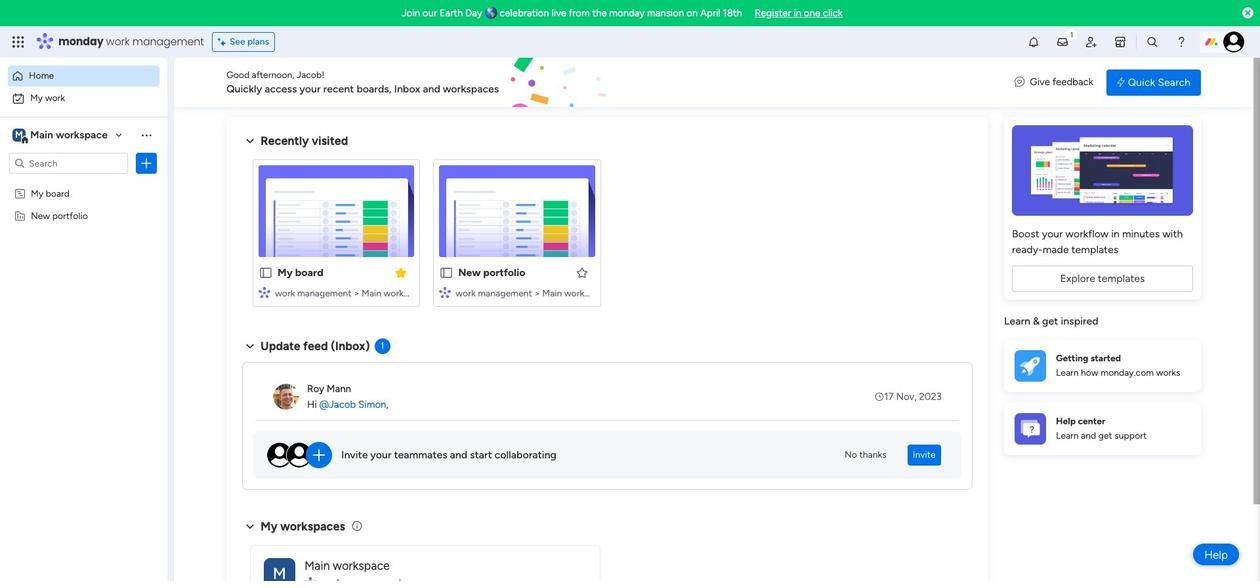 Task type: describe. For each thing, give the bounding box(es) containing it.
0 vertical spatial option
[[8, 66, 159, 87]]

close my workspaces image
[[242, 519, 258, 535]]

add to favorites image
[[575, 266, 588, 279]]

close recently visited image
[[242, 133, 258, 149]]

options image
[[140, 157, 153, 170]]

workspace image
[[264, 558, 295, 582]]

see plans image
[[218, 35, 230, 49]]

Search in workspace field
[[28, 156, 110, 171]]

templates image image
[[1016, 125, 1189, 216]]

remove from favorites image
[[395, 266, 408, 279]]

2 vertical spatial option
[[0, 181, 167, 184]]

invite members image
[[1085, 35, 1098, 49]]

jacob simon image
[[1223, 32, 1244, 53]]

1 element
[[375, 339, 390, 354]]

quick search results list box
[[242, 149, 973, 323]]

update feed image
[[1056, 35, 1069, 49]]

roy mann image
[[273, 384, 299, 410]]



Task type: vqa. For each thing, say whether or not it's contained in the screenshot.
leftmost Main
no



Task type: locate. For each thing, give the bounding box(es) containing it.
public board image
[[259, 266, 273, 280], [439, 266, 454, 280]]

1 horizontal spatial public board image
[[439, 266, 454, 280]]

search everything image
[[1146, 35, 1159, 49]]

workspace options image
[[140, 128, 153, 142]]

list box
[[0, 180, 167, 404]]

option
[[8, 66, 159, 87], [8, 88, 159, 109], [0, 181, 167, 184]]

public board image for remove from favorites icon
[[259, 266, 273, 280]]

notifications image
[[1027, 35, 1040, 49]]

1 image
[[1066, 27, 1078, 42]]

v2 bolt switch image
[[1117, 75, 1125, 90]]

getting started element
[[1004, 340, 1201, 392]]

select product image
[[12, 35, 25, 49]]

2 public board image from the left
[[439, 266, 454, 280]]

workspace selection element
[[12, 127, 110, 144]]

0 horizontal spatial public board image
[[259, 266, 273, 280]]

monday marketplace image
[[1114, 35, 1127, 49]]

help center element
[[1004, 403, 1201, 455]]

1 public board image from the left
[[259, 266, 273, 280]]

close update feed (inbox) image
[[242, 339, 258, 354]]

workspace image
[[12, 128, 26, 142]]

v2 user feedback image
[[1015, 75, 1025, 90]]

1 vertical spatial option
[[8, 88, 159, 109]]

help image
[[1175, 35, 1188, 49]]

public board image for add to favorites image
[[439, 266, 454, 280]]



